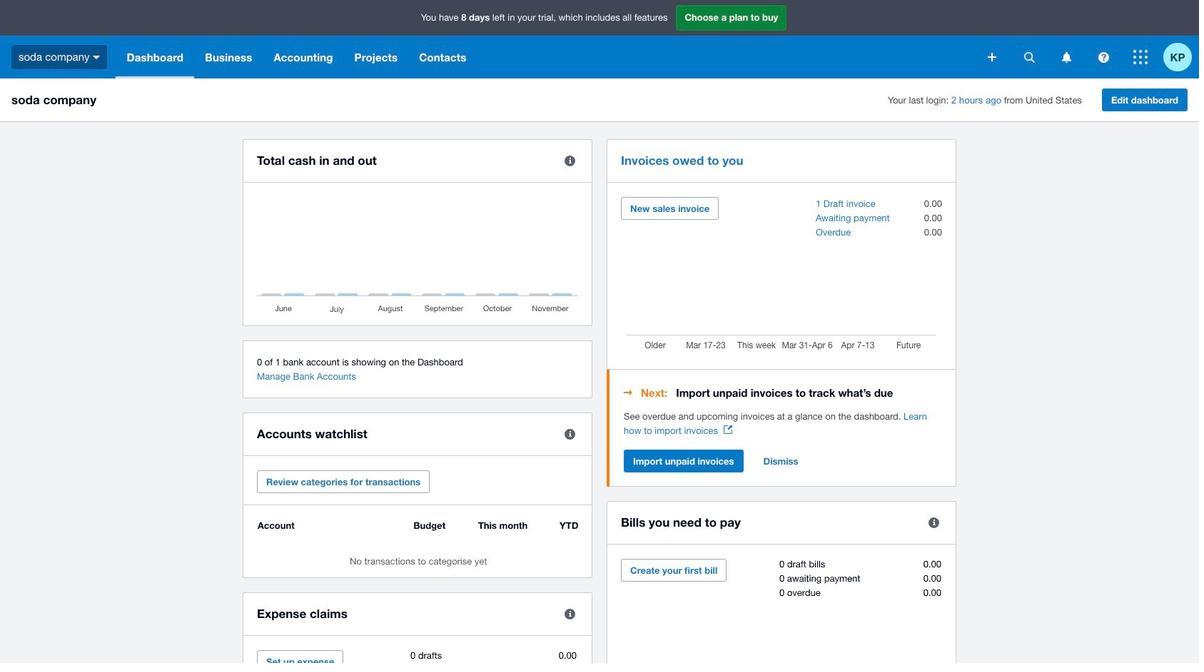 Task type: describe. For each thing, give the bounding box(es) containing it.
empty state of the expenses widget with a 'set up expense claims' button and a data-less table. image
[[257, 650, 578, 663]]

2 horizontal spatial svg image
[[1134, 50, 1148, 64]]

0 horizontal spatial svg image
[[1024, 52, 1035, 62]]

1 horizontal spatial svg image
[[1062, 52, 1071, 62]]

2 horizontal spatial svg image
[[1098, 52, 1109, 62]]

empty state of the accounts watchlist widget, featuring a 'review categories for transactions' button and a data-less table with headings 'account,' 'budget,' 'this month,' and 'ytd.' image
[[257, 520, 578, 567]]



Task type: locate. For each thing, give the bounding box(es) containing it.
banner
[[0, 0, 1199, 79]]

0 horizontal spatial svg image
[[93, 55, 100, 59]]

panel body document
[[624, 410, 942, 438], [624, 410, 942, 438]]

heading
[[624, 384, 942, 401]]

opens in a new tab image
[[724, 425, 732, 434]]

empty state of the bills widget with a 'create your first bill' button and an unpopulated column graph. image
[[621, 559, 942, 663]]

svg image
[[1098, 52, 1109, 62], [988, 53, 996, 61], [93, 55, 100, 59]]

empty state widget for the total cash in and out feature, displaying a column graph summarising bank transaction data as total money in versus total money out across all connected bank accounts, enabling a visual comparison of the two amounts. image
[[257, 197, 578, 315]]

svg image
[[1134, 50, 1148, 64], [1024, 52, 1035, 62], [1062, 52, 1071, 62]]

1 horizontal spatial svg image
[[988, 53, 996, 61]]



Task type: vqa. For each thing, say whether or not it's contained in the screenshot.
remove row Image
no



